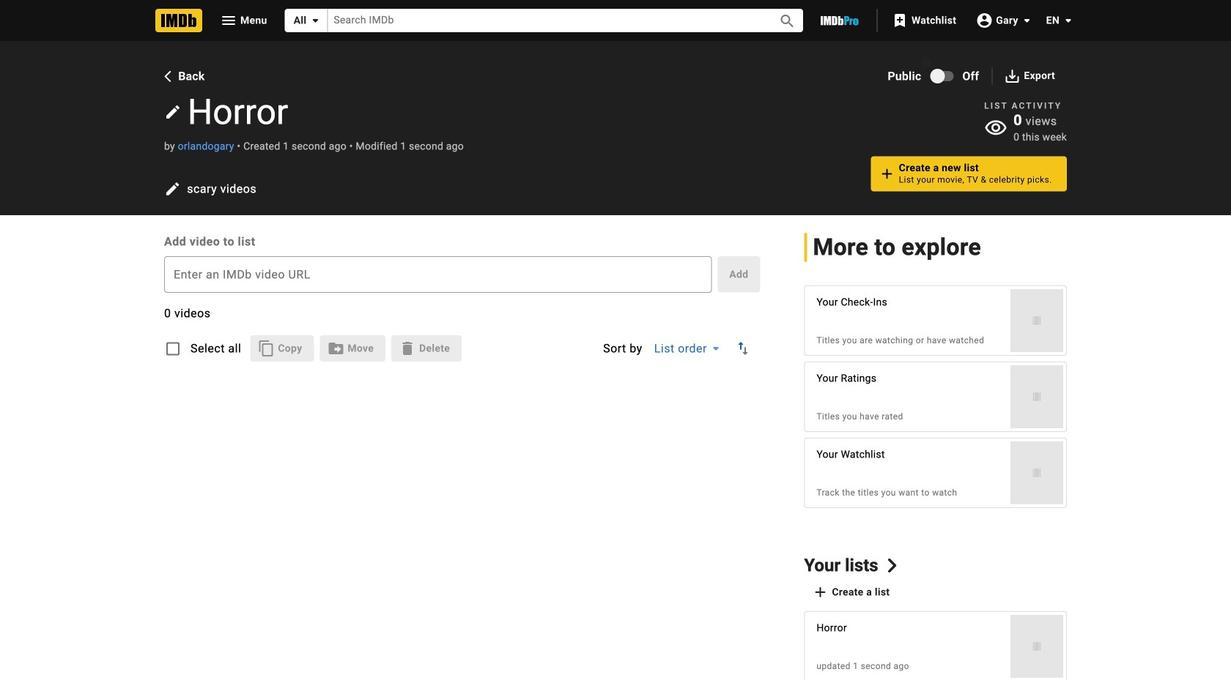 Task type: locate. For each thing, give the bounding box(es) containing it.
None search field
[[285, 9, 803, 32]]

checkbox unchecked image
[[164, 340, 182, 358]]

menu image
[[220, 12, 237, 29]]

1 horizontal spatial add image
[[878, 165, 896, 183]]

None field
[[328, 9, 762, 32]]

2 vertical spatial movie image
[[1031, 641, 1043, 653]]

add image
[[878, 165, 896, 183], [811, 584, 829, 601]]

0 vertical spatial movie image
[[1031, 315, 1043, 327]]

account circle image
[[975, 12, 993, 29]]

edit image for the edit list description element at top
[[164, 180, 181, 198]]

download image
[[1003, 67, 1021, 85]]

edit image
[[164, 103, 182, 121], [164, 180, 181, 198]]

movie image
[[1031, 315, 1043, 327], [1031, 467, 1043, 479], [1031, 641, 1043, 653]]

submit search image
[[778, 12, 796, 30]]

0 vertical spatial edit image
[[164, 103, 182, 121]]

1 vertical spatial movie image
[[1031, 467, 1043, 479]]

1 vertical spatial edit image
[[164, 180, 181, 198]]

1 horizontal spatial arrow drop down image
[[707, 340, 725, 358]]

1 edit image from the top
[[164, 103, 182, 121]]

0 vertical spatial add image
[[878, 165, 896, 183]]

2 edit image from the top
[[164, 180, 181, 198]]

edit list title element
[[160, 89, 852, 135]]

3 movie image from the top
[[1031, 641, 1043, 653]]

watchlist image
[[891, 12, 909, 29]]

arrow drop down image
[[307, 12, 324, 29], [1060, 12, 1077, 29], [707, 340, 725, 358]]

Select all displayed items in the list checkbox
[[155, 331, 191, 366]]

home image
[[155, 9, 202, 32]]

edit image for edit list title element
[[164, 103, 182, 121]]

1 vertical spatial add image
[[811, 584, 829, 601]]

edit list description element
[[160, 176, 852, 202]]



Task type: vqa. For each thing, say whether or not it's contained in the screenshot.
Al
no



Task type: describe. For each thing, give the bounding box(es) containing it.
chevron right inline image
[[885, 559, 899, 573]]

arrow left image
[[161, 69, 175, 83]]

2 movie image from the top
[[1031, 467, 1043, 479]]

arrow drop down image
[[1018, 12, 1036, 29]]

0 horizontal spatial arrow drop down image
[[307, 12, 324, 29]]

0 horizontal spatial add image
[[811, 584, 829, 601]]

movie image
[[1031, 391, 1043, 403]]

change sort by direction image
[[734, 340, 752, 358]]

1 movie image from the top
[[1031, 315, 1043, 327]]

2 horizontal spatial arrow drop down image
[[1060, 12, 1077, 29]]

Search IMDb text field
[[328, 9, 762, 32]]

Add video to list text field
[[165, 257, 711, 292]]



